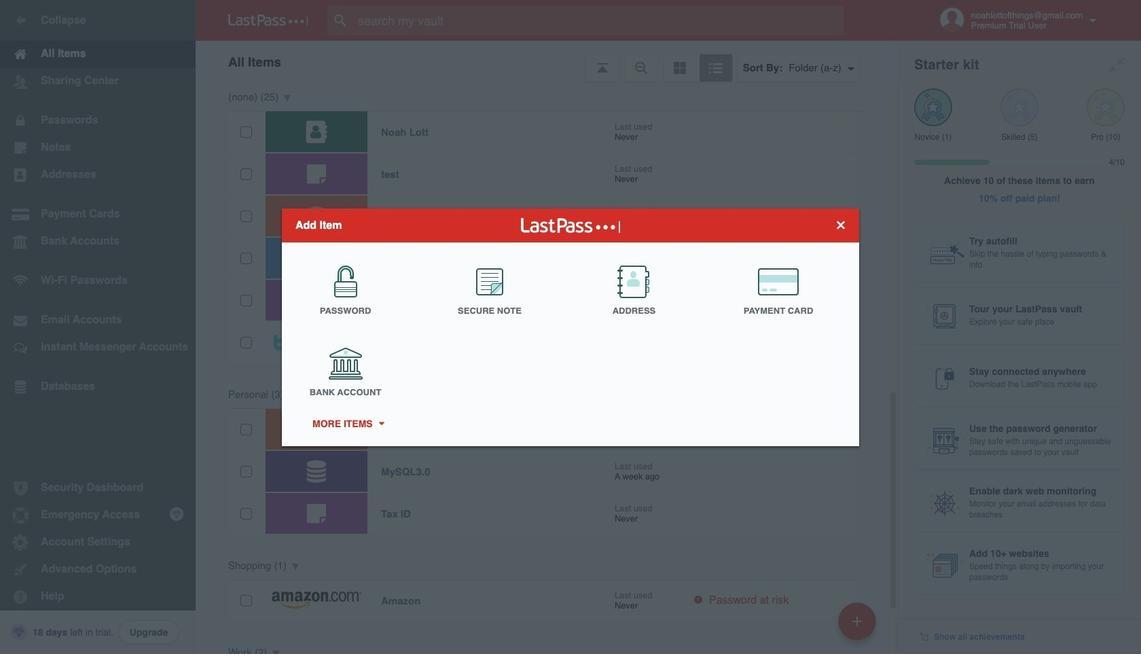 Task type: locate. For each thing, give the bounding box(es) containing it.
caret right image
[[377, 422, 386, 425]]

vault options navigation
[[196, 41, 899, 82]]

search my vault text field
[[328, 5, 871, 35]]

dialog
[[282, 208, 860, 446]]



Task type: vqa. For each thing, say whether or not it's contained in the screenshot.
Lastpass image
yes



Task type: describe. For each thing, give the bounding box(es) containing it.
new item image
[[853, 617, 863, 626]]

new item navigation
[[834, 599, 885, 655]]

main navigation navigation
[[0, 0, 196, 655]]

lastpass image
[[228, 14, 309, 27]]

Search search field
[[328, 5, 871, 35]]



